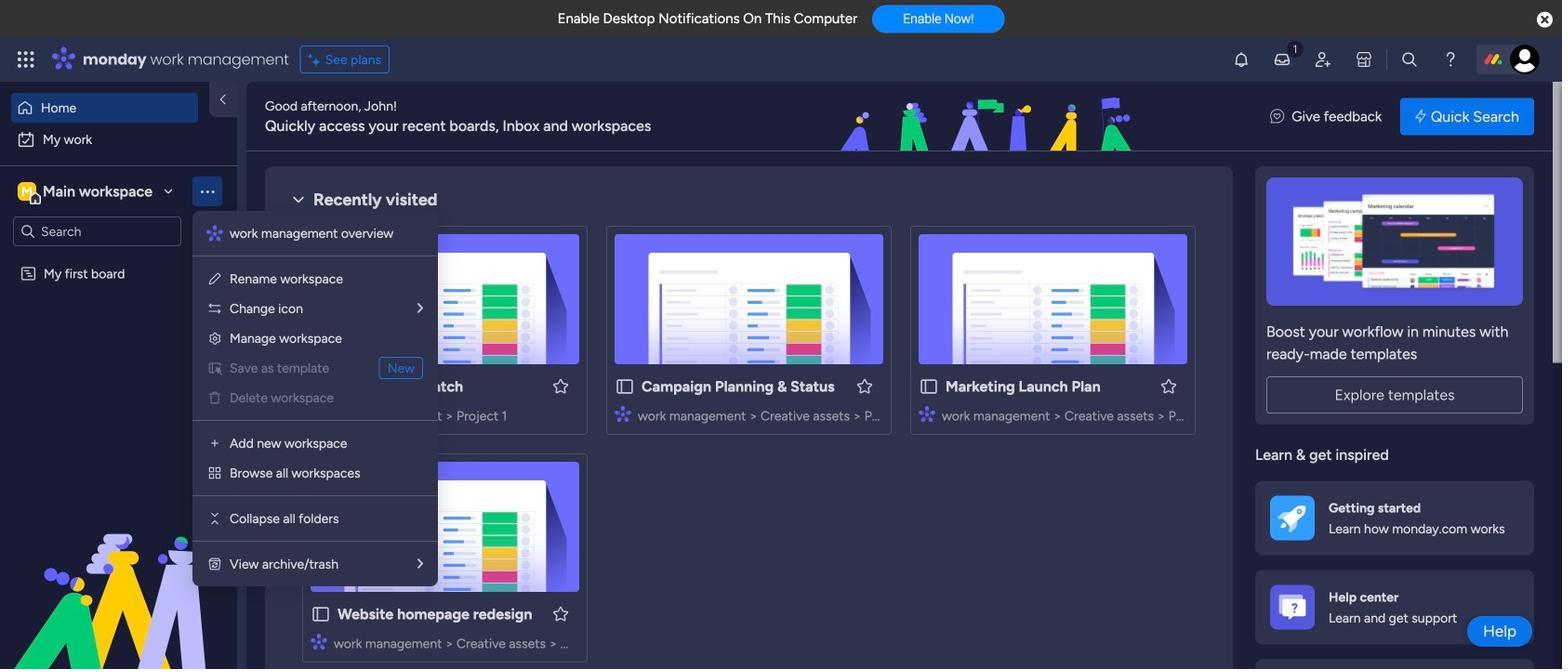 Task type: locate. For each thing, give the bounding box(es) containing it.
2 menu item from the top
[[207, 387, 423, 409]]

service icon image
[[207, 361, 222, 376]]

lottie animation element
[[729, 82, 1252, 153], [0, 482, 237, 670]]

0 vertical spatial add to favorites image
[[1160, 377, 1178, 396]]

1 add to favorites image from the left
[[551, 377, 570, 396]]

workspace selection element
[[18, 180, 155, 205]]

getting started element
[[1255, 481, 1534, 556]]

component image
[[311, 406, 327, 423]]

monday marketplace image
[[1355, 50, 1373, 69]]

1 horizontal spatial add to favorites image
[[1160, 377, 1178, 396]]

quick search results list box
[[287, 211, 1318, 670]]

1 vertical spatial lottie animation image
[[0, 482, 237, 670]]

rename workspace image
[[207, 272, 222, 286]]

2 vertical spatial option
[[0, 257, 237, 261]]

Search in workspace field
[[39, 221, 155, 242]]

0 vertical spatial lottie animation element
[[729, 82, 1252, 153]]

dapulse close image
[[1537, 11, 1553, 30]]

add to favorites image for public board image at the bottom of the page
[[551, 377, 570, 396]]

2 horizontal spatial public board image
[[919, 377, 939, 397]]

lottie animation image for lottie animation element to the right
[[729, 82, 1252, 153]]

add to favorites image for public board icon to the middle
[[856, 377, 874, 396]]

0 vertical spatial lottie animation image
[[729, 82, 1252, 153]]

1 vertical spatial add to favorites image
[[551, 605, 570, 623]]

add to favorites image for right public board icon
[[1160, 377, 1178, 396]]

menu
[[192, 211, 438, 587]]

1 vertical spatial lottie animation element
[[0, 482, 237, 670]]

public board image
[[311, 377, 331, 397]]

1 horizontal spatial lottie animation image
[[729, 82, 1252, 153]]

0 horizontal spatial add to favorites image
[[551, 605, 570, 623]]

1 vertical spatial option
[[11, 125, 226, 154]]

list box
[[0, 254, 237, 541]]

0 vertical spatial menu item
[[207, 357, 423, 379]]

lottie animation image for lottie animation element to the bottom
[[0, 482, 237, 670]]

0 horizontal spatial lottie animation image
[[0, 482, 237, 670]]

see plans image
[[308, 49, 325, 70]]

close recently visited image
[[287, 189, 310, 211]]

2 add to favorites image from the left
[[856, 377, 874, 396]]

add to favorites image
[[1160, 377, 1178, 396], [551, 605, 570, 623]]

view archive/trash image
[[207, 557, 222, 572]]

public board image
[[615, 377, 635, 397], [919, 377, 939, 397], [311, 604, 331, 625]]

templates image image
[[1272, 178, 1518, 306]]

1 horizontal spatial add to favorites image
[[856, 377, 874, 396]]

1 vertical spatial menu item
[[207, 387, 423, 409]]

manage workspace image
[[207, 331, 222, 346]]

option
[[11, 93, 198, 123], [11, 125, 226, 154], [0, 257, 237, 261]]

add to favorites image
[[551, 377, 570, 396], [856, 377, 874, 396]]

lottie animation image
[[729, 82, 1252, 153], [0, 482, 237, 670]]

0 horizontal spatial add to favorites image
[[551, 377, 570, 396]]

0 horizontal spatial lottie animation element
[[0, 482, 237, 670]]

menu item
[[207, 357, 423, 379], [207, 387, 423, 409]]

v2 user feedback image
[[1270, 106, 1284, 127]]

select product image
[[17, 50, 35, 69]]



Task type: describe. For each thing, give the bounding box(es) containing it.
1 image
[[1287, 38, 1304, 59]]

delete workspace image
[[207, 391, 222, 405]]

collapse all folders image
[[207, 511, 222, 526]]

invite members image
[[1314, 50, 1333, 69]]

workspace image
[[18, 181, 36, 202]]

1 horizontal spatial lottie animation element
[[729, 82, 1252, 153]]

help center element
[[1255, 570, 1534, 645]]

0 vertical spatial option
[[11, 93, 198, 123]]

john smith image
[[1510, 45, 1540, 74]]

1 horizontal spatial public board image
[[615, 377, 635, 397]]

component image
[[615, 406, 631, 423]]

add new workspace image
[[207, 436, 222, 451]]

notifications image
[[1232, 50, 1251, 69]]

v2 bolt switch image
[[1415, 106, 1426, 127]]

change icon image
[[207, 301, 222, 316]]

workspace options image
[[198, 182, 217, 201]]

0 horizontal spatial public board image
[[311, 604, 331, 625]]

search everything image
[[1400, 50, 1419, 69]]

add to favorites image for leftmost public board icon
[[551, 605, 570, 623]]

1 menu item from the top
[[207, 357, 423, 379]]

update feed image
[[1273, 50, 1292, 69]]

help image
[[1441, 50, 1460, 69]]

browse all workspaces image
[[207, 466, 222, 481]]



Task type: vqa. For each thing, say whether or not it's contained in the screenshot.
1st menu item
yes



